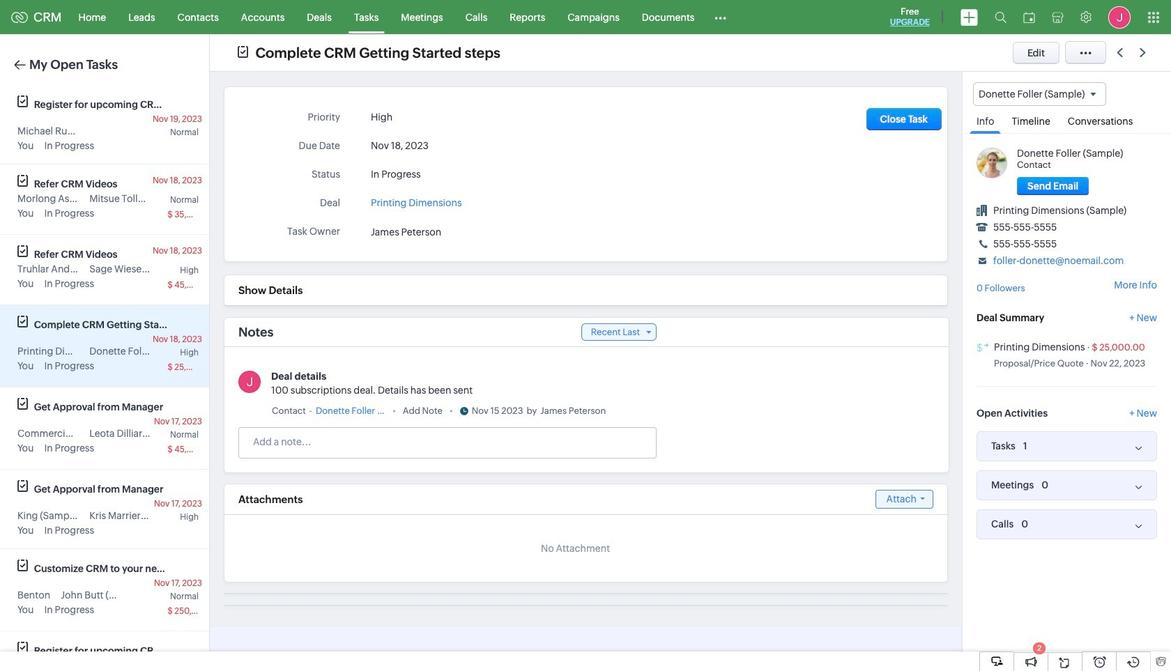 Task type: vqa. For each thing, say whether or not it's contained in the screenshot.
create menu icon
yes



Task type: describe. For each thing, give the bounding box(es) containing it.
Add a note... field
[[239, 435, 655, 449]]

profile element
[[1100, 0, 1139, 34]]

previous record image
[[1117, 48, 1123, 57]]

search image
[[995, 11, 1007, 23]]

calendar image
[[1023, 12, 1035, 23]]

profile image
[[1108, 6, 1131, 28]]

create menu element
[[952, 0, 986, 34]]

Other Modules field
[[706, 6, 736, 28]]



Task type: locate. For each thing, give the bounding box(es) containing it.
logo image
[[11, 12, 28, 23]]

create menu image
[[961, 9, 978, 25]]

next record image
[[1140, 48, 1149, 57]]

search element
[[986, 0, 1015, 34]]

None button
[[1017, 177, 1089, 195]]

None field
[[973, 82, 1106, 106]]



